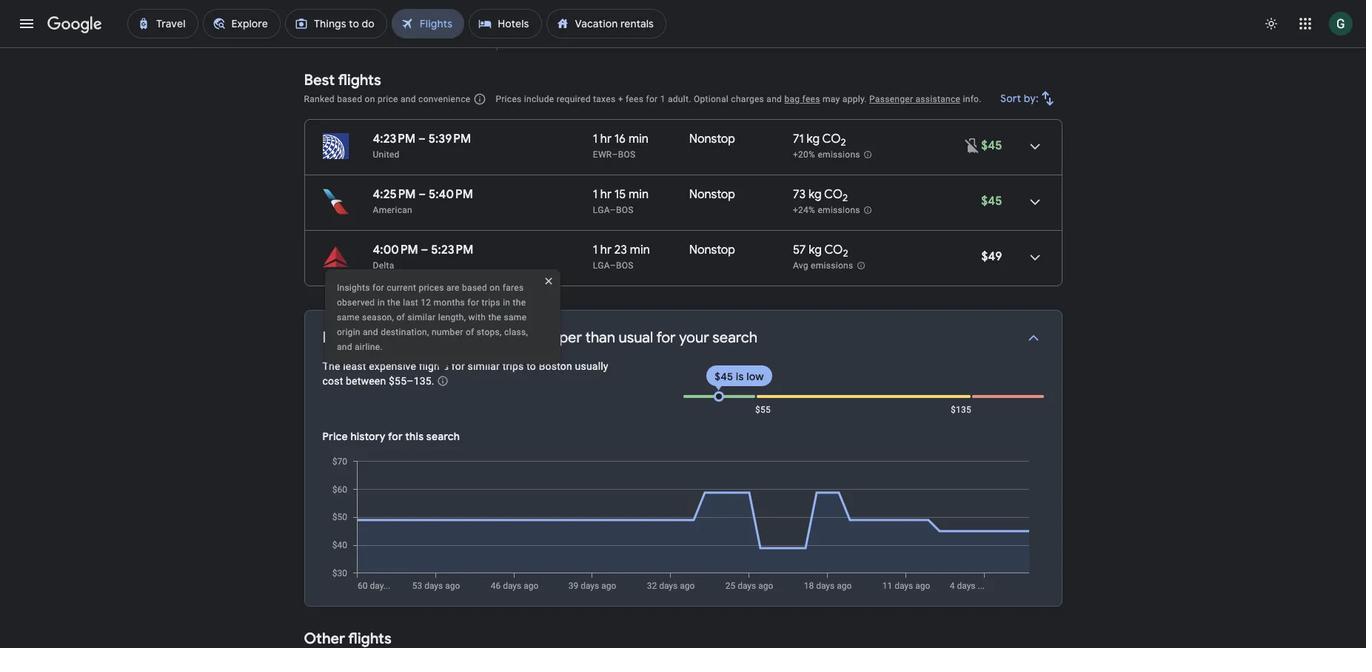 Task type: vqa. For each thing, say whether or not it's contained in the screenshot.
57 the emissions
yes



Task type: describe. For each thing, give the bounding box(es) containing it.
+24% emissions
[[793, 205, 861, 216]]

track
[[329, 29, 356, 43]]

nonstop flight. element for 1 hr 16 min
[[690, 132, 736, 149]]

sort
[[1001, 92, 1022, 105]]

based inside insights for current prices are based on fares observed in the last 12 months for trips in the same season, of similar length, with the same origin and destination, number of stops, class, and airline.
[[463, 283, 488, 293]]

passenger
[[870, 94, 914, 104]]

$45 for $45 text box
[[982, 194, 1003, 209]]

4:25 pm
[[373, 187, 416, 202]]

avg emissions
[[793, 261, 854, 271]]

best flights
[[304, 71, 381, 90]]

71 kg co 2
[[793, 132, 847, 149]]

$55
[[756, 405, 771, 416]]

for left 'your'
[[657, 329, 676, 347]]

current
[[387, 283, 417, 293]]

– inside 4:23 pm – 5:39 pm united
[[418, 132, 426, 147]]

– inside 1 hr 15 min lga – bos
[[610, 205, 616, 216]]

to
[[527, 361, 536, 373]]

15
[[615, 187, 626, 202]]

2 fees from the left
[[803, 94, 821, 104]]

close dialog image
[[531, 264, 567, 299]]

passenger assistance button
[[870, 94, 961, 104]]

sort by:
[[1001, 92, 1039, 105]]

Departure time: 4:00 PM. text field
[[373, 243, 418, 258]]

united
[[373, 150, 400, 160]]

– inside 1 hr 16 min ewr – bos
[[612, 150, 618, 160]]

convenience
[[419, 94, 471, 104]]

hr for 23
[[601, 243, 612, 258]]

prices inside find the best price region
[[359, 29, 390, 43]]

the
[[323, 361, 340, 373]]

dec 14
[[415, 29, 448, 43]]

0 horizontal spatial flights
[[338, 71, 381, 90]]

american
[[373, 205, 413, 216]]

prices inside insights for current prices are based on fares observed in the last 12 months for trips in the same season, of similar length, with the same origin and destination, number of stops, class, and airline.
[[419, 283, 445, 293]]

emissions for 73
[[818, 205, 861, 216]]

any
[[513, 29, 532, 43]]

$49
[[982, 250, 1003, 264]]

1 horizontal spatial search
[[713, 329, 758, 347]]

and right the price
[[401, 94, 416, 104]]

ewr
[[593, 150, 612, 160]]

45 US dollars text field
[[982, 139, 1003, 153]]

length,
[[439, 313, 467, 323]]

4:00 pm
[[373, 243, 418, 258]]

and up airline.
[[363, 327, 379, 338]]

co for 71
[[823, 132, 841, 147]]

any dates
[[513, 29, 562, 43]]

usual
[[619, 329, 653, 347]]

price
[[378, 94, 398, 104]]

with
[[469, 313, 487, 323]]

stops,
[[477, 327, 502, 338]]

cost
[[323, 376, 343, 387]]

total duration 1 hr 15 min. element
[[593, 187, 690, 204]]

5:39 pm
[[429, 132, 471, 147]]

charges
[[731, 94, 765, 104]]

on inside main content
[[365, 94, 375, 104]]

for down delta
[[373, 283, 385, 293]]

2 vertical spatial $45
[[715, 370, 734, 384]]

Arrival time: 5:23 PM. text field
[[431, 243, 474, 258]]

0 horizontal spatial low
[[455, 329, 479, 347]]

73
[[793, 187, 806, 202]]

main menu image
[[18, 15, 36, 33]]

flight details. leaves laguardia airport at 4:25 pm on thursday, december 14 and arrives at boston logan international airport at 5:40 pm on thursday, december 14. image
[[1017, 184, 1053, 220]]

4:23 pm
[[373, 132, 416, 147]]

kg for 73
[[809, 187, 822, 202]]

1 vertical spatial search
[[427, 430, 460, 444]]

23
[[615, 243, 627, 258]]

learn more about ranking image
[[474, 93, 487, 106]]

observed
[[337, 298, 376, 308]]

for down number
[[452, 361, 465, 373]]

hr for 15
[[601, 187, 612, 202]]

required
[[557, 94, 591, 104]]

season,
[[363, 313, 395, 323]]

$55–135 .
[[389, 376, 435, 387]]

14
[[437, 29, 448, 43]]

1 left adult.
[[661, 94, 666, 104]]

by:
[[1024, 92, 1039, 105]]

and left bag
[[767, 94, 782, 104]]

your
[[679, 329, 709, 347]]

nonstop for 1 hr 16 min
[[690, 132, 736, 147]]

49 US dollars text field
[[982, 250, 1003, 264]]

class,
[[505, 327, 529, 338]]

this
[[405, 430, 424, 444]]

min for 1 hr 15 min
[[629, 187, 649, 202]]

bag fees button
[[785, 94, 821, 104]]

prices include required taxes + fees for 1 adult. optional charges and bag fees may apply. passenger assistance
[[496, 94, 961, 104]]

main content containing best flights
[[304, 17, 1077, 649]]

73 kg co 2
[[793, 187, 848, 205]]

least
[[343, 361, 366, 373]]

1 in from the left
[[378, 298, 385, 308]]

4:25 pm – 5:40 pm american
[[373, 187, 473, 216]]

$39
[[499, 329, 523, 347]]

+20% emissions
[[793, 150, 861, 160]]

2 for 73
[[843, 192, 848, 205]]

trips inside main content
[[503, 361, 524, 373]]

currently
[[392, 329, 451, 347]]

– inside "4:25 pm – 5:40 pm american"
[[419, 187, 426, 202]]

the least expensive flights for similar trips to boston
[[323, 361, 573, 373]]

Arrival time: 5:40 PM. text field
[[429, 187, 473, 202]]

track prices
[[329, 29, 390, 43]]

$45 for $45 text field
[[982, 139, 1003, 153]]

1 horizontal spatial flights
[[419, 361, 449, 373]]

ranked based on price and convenience
[[304, 94, 471, 104]]

cheaper
[[527, 329, 582, 347]]

1 hr 23 min lga – bos
[[593, 243, 650, 271]]

number
[[432, 327, 464, 338]]

adult.
[[668, 94, 692, 104]]

prices for prices are currently low — $39 cheaper than usual for your search
[[323, 329, 363, 347]]

nonstop for 1 hr 23 min
[[690, 243, 736, 258]]

history
[[351, 430, 386, 444]]

+24%
[[793, 205, 816, 216]]

dec
[[415, 29, 435, 43]]



Task type: locate. For each thing, give the bounding box(es) containing it.
are inside insights for current prices are based on fares observed in the last 12 months for trips in the same season, of similar length, with the same origin and destination, number of stops, class, and airline.
[[447, 283, 460, 293]]

12
[[421, 298, 432, 308]]

1 for 1 hr 16 min
[[593, 132, 598, 147]]

1 hr 15 min lga – bos
[[593, 187, 649, 216]]

bos for 16
[[618, 150, 636, 160]]

nonstop for 1 hr 15 min
[[690, 187, 736, 202]]

1 vertical spatial lga
[[593, 261, 610, 271]]

kg
[[807, 132, 820, 147], [809, 187, 822, 202], [809, 243, 822, 258]]

usually
[[575, 361, 609, 373]]

min inside 1 hr 23 min lga – bos
[[630, 243, 650, 258]]

prices up 12
[[419, 283, 445, 293]]

kg right 73
[[809, 187, 822, 202]]

1 horizontal spatial similar
[[468, 361, 500, 373]]

and down origin
[[337, 342, 353, 353]]

prices up the
[[323, 329, 363, 347]]

0 vertical spatial emissions
[[818, 150, 861, 160]]

origin
[[337, 327, 361, 338]]

min inside 1 hr 16 min ewr – bos
[[629, 132, 649, 147]]

57
[[793, 243, 806, 258]]

co inside the 57 kg co 2
[[825, 243, 843, 258]]

in
[[378, 298, 385, 308], [503, 298, 511, 308]]

co for 57
[[825, 243, 843, 258]]

0 vertical spatial similar
[[408, 313, 436, 323]]

dates
[[535, 29, 562, 43]]

lga for 1 hr 23 min
[[593, 261, 610, 271]]

change appearance image
[[1254, 6, 1290, 41]]

the
[[388, 298, 401, 308], [513, 298, 527, 308], [489, 313, 502, 323]]

co up +24% emissions
[[825, 187, 843, 202]]

2
[[841, 136, 847, 149], [843, 192, 848, 205], [843, 248, 849, 260]]

total duration 1 hr 16 min. element
[[593, 132, 690, 149]]

1 vertical spatial nonstop flight. element
[[690, 187, 736, 204]]

find the best price region
[[304, 17, 1063, 60]]

1 left 23
[[593, 243, 598, 258]]

hr left 23
[[601, 243, 612, 258]]

1 vertical spatial $45
[[982, 194, 1003, 209]]

nonstop
[[690, 132, 736, 147], [690, 187, 736, 202], [690, 243, 736, 258]]

kg right 71
[[807, 132, 820, 147]]

flight details. leaves laguardia airport at 4:00 pm on thursday, december 14 and arrives at boston logan international airport at 5:23 pm on thursday, december 14. image
[[1017, 240, 1053, 276]]

2 vertical spatial kg
[[809, 243, 822, 258]]

1 horizontal spatial based
[[463, 283, 488, 293]]

prices
[[496, 94, 522, 104], [323, 329, 363, 347]]

nonstop flight. element for 1 hr 23 min
[[690, 243, 736, 260]]

1 hr 16 min ewr – bos
[[593, 132, 649, 160]]

leaves laguardia airport at 4:00 pm on thursday, december 14 and arrives at boston logan international airport at 5:23 pm on thursday, december 14. element
[[373, 243, 474, 258]]

total duration 1 hr 23 min. element
[[593, 243, 690, 260]]

0 vertical spatial are
[[447, 283, 460, 293]]

1 for 1 hr 23 min
[[593, 243, 598, 258]]

in up season,
[[378, 298, 385, 308]]

2 for 71
[[841, 136, 847, 149]]

search
[[713, 329, 758, 347], [427, 430, 460, 444]]

kg inside the 57 kg co 2
[[809, 243, 822, 258]]

4:23 pm – 5:39 pm united
[[373, 132, 471, 160]]

similar inside insights for current prices are based on fares observed in the last 12 months for trips in the same season, of similar length, with the same origin and destination, number of stops, class, and airline.
[[408, 313, 436, 323]]

1 vertical spatial on
[[490, 283, 501, 293]]

price history graph image
[[321, 456, 1044, 592]]

2 hr from the top
[[601, 187, 612, 202]]

on inside insights for current prices are based on fares observed in the last 12 months for trips in the same season, of similar length, with the same origin and destination, number of stops, class, and airline.
[[490, 283, 501, 293]]

1 vertical spatial min
[[629, 187, 649, 202]]

1 vertical spatial hr
[[601, 187, 612, 202]]

emissions down the 57 kg co 2
[[811, 261, 854, 271]]

avg
[[793, 261, 809, 271]]

lga down the total duration 1 hr 15 min. element
[[593, 205, 610, 216]]

4:00 pm – 5:23 pm delta
[[373, 243, 474, 271]]

on left the price
[[365, 94, 375, 104]]

may
[[823, 94, 840, 104]]

co inside 71 kg co 2
[[823, 132, 841, 147]]

trips
[[482, 298, 501, 308], [503, 361, 524, 373]]

usually cost between
[[323, 361, 609, 387]]

hr for 16
[[601, 132, 612, 147]]

1 nonstop from the top
[[690, 132, 736, 147]]

for left this at bottom left
[[388, 430, 403, 444]]

min for 1 hr 23 min
[[630, 243, 650, 258]]

bos down 23
[[616, 261, 634, 271]]

1 vertical spatial bos
[[616, 205, 634, 216]]

bos for 23
[[616, 261, 634, 271]]

based up the months
[[463, 283, 488, 293]]

similar down 12
[[408, 313, 436, 323]]

are
[[447, 283, 460, 293], [367, 329, 388, 347]]

nonstop flight. element
[[690, 132, 736, 149], [690, 187, 736, 204], [690, 243, 736, 260]]

min right 16
[[629, 132, 649, 147]]

$55–135
[[389, 376, 432, 387]]

0 vertical spatial lga
[[593, 205, 610, 216]]

expensive
[[369, 361, 416, 373]]

1 hr from the top
[[601, 132, 612, 147]]

co
[[823, 132, 841, 147], [825, 187, 843, 202], [825, 243, 843, 258]]

based down best flights
[[337, 94, 362, 104]]

1 same from the left
[[337, 313, 360, 323]]

similar down the —
[[468, 361, 500, 373]]

similar inside main content
[[468, 361, 500, 373]]

0 vertical spatial low
[[455, 329, 479, 347]]

1 vertical spatial prices
[[323, 329, 363, 347]]

bos inside 1 hr 23 min lga – bos
[[616, 261, 634, 271]]

1 horizontal spatial of
[[466, 327, 475, 338]]

2 vertical spatial emissions
[[811, 261, 854, 271]]

2 inside 73 kg co 2
[[843, 192, 848, 205]]

1 horizontal spatial same
[[505, 313, 527, 323]]

1 for 1 hr 15 min
[[593, 187, 598, 202]]

1 horizontal spatial are
[[447, 283, 460, 293]]

0 horizontal spatial the
[[388, 298, 401, 308]]

kg for 57
[[809, 243, 822, 258]]

1 horizontal spatial trips
[[503, 361, 524, 373]]

.
[[432, 376, 435, 387]]

bos inside 1 hr 16 min ewr – bos
[[618, 150, 636, 160]]

1 inside 1 hr 15 min lga – bos
[[593, 187, 598, 202]]

2 nonstop flight. element from the top
[[690, 187, 736, 204]]

learn more about tracked prices image
[[393, 29, 406, 43]]

0 vertical spatial $45
[[982, 139, 1003, 153]]

insights for current prices are based on fares observed in the last 12 months for trips in the same season, of similar length, with the same origin and destination, number of stops, class, and airline.
[[337, 283, 529, 353]]

ranked
[[304, 94, 335, 104]]

1 fees from the left
[[626, 94, 644, 104]]

0 horizontal spatial are
[[367, 329, 388, 347]]

flights up 'ranked based on price and convenience'
[[338, 71, 381, 90]]

0 horizontal spatial same
[[337, 313, 360, 323]]

learn more about price insights image
[[437, 376, 449, 388]]

nonstop flight. element for 1 hr 15 min
[[690, 187, 736, 204]]

0 vertical spatial 2
[[841, 136, 847, 149]]

– down 23
[[610, 261, 616, 271]]

are inside main content
[[367, 329, 388, 347]]

0 horizontal spatial based
[[337, 94, 362, 104]]

1 horizontal spatial low
[[747, 370, 764, 384]]

0 horizontal spatial in
[[378, 298, 385, 308]]

0 vertical spatial nonstop
[[690, 132, 736, 147]]

5:23 pm
[[431, 243, 474, 258]]

45 US dollars text field
[[982, 194, 1003, 209]]

between
[[346, 376, 386, 387]]

0 vertical spatial min
[[629, 132, 649, 147]]

kg inside 71 kg co 2
[[807, 132, 820, 147]]

16
[[615, 132, 626, 147]]

the up stops,
[[489, 313, 502, 323]]

lga for 1 hr 15 min
[[593, 205, 610, 216]]

emissions for 57
[[811, 261, 854, 271]]

the down fares
[[513, 298, 527, 308]]

1 vertical spatial nonstop
[[690, 187, 736, 202]]

prices for prices include required taxes + fees for 1 adult. optional charges and bag fees may apply. passenger assistance
[[496, 94, 522, 104]]

for left adult.
[[646, 94, 658, 104]]

0 vertical spatial on
[[365, 94, 375, 104]]

0 vertical spatial co
[[823, 132, 841, 147]]

co for 73
[[825, 187, 843, 202]]

1 vertical spatial kg
[[809, 187, 822, 202]]

co up "avg emissions"
[[825, 243, 843, 258]]

best
[[304, 71, 335, 90]]

low right 'is'
[[747, 370, 764, 384]]

min
[[629, 132, 649, 147], [629, 187, 649, 202], [630, 243, 650, 258]]

0 vertical spatial kg
[[807, 132, 820, 147]]

2 up "avg emissions"
[[843, 248, 849, 260]]

2 nonstop from the top
[[690, 187, 736, 202]]

prices right learn more about ranking image
[[496, 94, 522, 104]]

1 vertical spatial emissions
[[818, 205, 861, 216]]

apply.
[[843, 94, 867, 104]]

min inside 1 hr 15 min lga – bos
[[629, 187, 649, 202]]

bos for 15
[[616, 205, 634, 216]]

1 horizontal spatial the
[[489, 313, 502, 323]]

0 horizontal spatial trips
[[482, 298, 501, 308]]

0 horizontal spatial search
[[427, 430, 460, 444]]

3 hr from the top
[[601, 243, 612, 258]]

lga inside 1 hr 15 min lga – bos
[[593, 205, 610, 216]]

2 up +20% emissions
[[841, 136, 847, 149]]

2 vertical spatial bos
[[616, 261, 634, 271]]

$45 is low
[[715, 370, 764, 384]]

on left fares
[[490, 283, 501, 293]]

1 lga from the top
[[593, 205, 610, 216]]

– inside 4:00 pm – 5:23 pm delta
[[421, 243, 429, 258]]

—
[[482, 329, 496, 347]]

1 vertical spatial similar
[[468, 361, 500, 373]]

same up origin
[[337, 313, 360, 323]]

– down 16
[[612, 150, 618, 160]]

1 vertical spatial flights
[[419, 361, 449, 373]]

$45 left 'is'
[[715, 370, 734, 384]]

1 inside 1 hr 16 min ewr – bos
[[593, 132, 598, 147]]

fees
[[626, 94, 644, 104], [803, 94, 821, 104]]

2 vertical spatial nonstop flight. element
[[690, 243, 736, 260]]

0 vertical spatial of
[[397, 313, 406, 323]]

are up the months
[[447, 283, 460, 293]]

1
[[661, 94, 666, 104], [593, 132, 598, 147], [593, 187, 598, 202], [593, 243, 598, 258]]

last
[[403, 298, 419, 308]]

bos down 15
[[616, 205, 634, 216]]

2 horizontal spatial the
[[513, 298, 527, 308]]

based inside main content
[[337, 94, 362, 104]]

trips inside insights for current prices are based on fares observed in the last 12 months for trips in the same season, of similar length, with the same origin and destination, number of stops, class, and airline.
[[482, 298, 501, 308]]

2 up +24% emissions
[[843, 192, 848, 205]]

1 horizontal spatial prices
[[496, 94, 522, 104]]

57 kg co 2
[[793, 243, 849, 260]]

0 horizontal spatial prices
[[359, 29, 390, 43]]

1 horizontal spatial prices
[[419, 283, 445, 293]]

price history graph application
[[321, 456, 1044, 592]]

kg inside 73 kg co 2
[[809, 187, 822, 202]]

emissions for 71
[[818, 150, 861, 160]]

than
[[586, 329, 616, 347]]

0 vertical spatial hr
[[601, 132, 612, 147]]

1 left 15
[[593, 187, 598, 202]]

None search field
[[304, 0, 1063, 10]]

bag
[[785, 94, 800, 104]]

co up +20% emissions
[[823, 132, 841, 147]]

on
[[365, 94, 375, 104], [490, 283, 501, 293]]

2 vertical spatial nonstop
[[690, 243, 736, 258]]

hr left 15
[[601, 187, 612, 202]]

of
[[397, 313, 406, 323], [466, 327, 475, 338]]

emissions down 71 kg co 2
[[818, 150, 861, 160]]

2 vertical spatial hr
[[601, 243, 612, 258]]

0 vertical spatial trips
[[482, 298, 501, 308]]

0 vertical spatial search
[[713, 329, 758, 347]]

min right 15
[[629, 187, 649, 202]]

+20%
[[793, 150, 816, 160]]

bos down 16
[[618, 150, 636, 160]]

price
[[323, 430, 348, 444]]

2 for 57
[[843, 248, 849, 260]]

leaves laguardia airport at 4:25 pm on thursday, december 14 and arrives at boston logan international airport at 5:40 pm on thursday, december 14. element
[[373, 187, 473, 202]]

main content
[[304, 17, 1077, 649]]

0 horizontal spatial of
[[397, 313, 406, 323]]

– down 15
[[610, 205, 616, 216]]

0 vertical spatial bos
[[618, 150, 636, 160]]

flights up .
[[419, 361, 449, 373]]

1 vertical spatial of
[[466, 327, 475, 338]]

1 vertical spatial are
[[367, 329, 388, 347]]

1 vertical spatial trips
[[503, 361, 524, 373]]

of up destination,
[[397, 313, 406, 323]]

0 vertical spatial prices
[[359, 29, 390, 43]]

emissions down 73 kg co 2
[[818, 205, 861, 216]]

price history for this search
[[323, 430, 460, 444]]

for
[[646, 94, 658, 104], [373, 283, 385, 293], [468, 298, 480, 308], [657, 329, 676, 347], [452, 361, 465, 373], [388, 430, 403, 444]]

min for 1 hr 16 min
[[629, 132, 649, 147]]

0 horizontal spatial prices
[[323, 329, 363, 347]]

boston
[[539, 361, 573, 373]]

search right this at bottom left
[[427, 430, 460, 444]]

trips up "with"
[[482, 298, 501, 308]]

are down season,
[[367, 329, 388, 347]]

prices left learn more about tracked prices image
[[359, 29, 390, 43]]

optional
[[694, 94, 729, 104]]

bos
[[618, 150, 636, 160], [616, 205, 634, 216], [616, 261, 634, 271]]

low
[[455, 329, 479, 347], [747, 370, 764, 384]]

2 inside 71 kg co 2
[[841, 136, 847, 149]]

fees right +
[[626, 94, 644, 104]]

hr inside 1 hr 23 min lga – bos
[[601, 243, 612, 258]]

1 horizontal spatial fees
[[803, 94, 821, 104]]

hr inside 1 hr 15 min lga – bos
[[601, 187, 612, 202]]

1 vertical spatial prices
[[419, 283, 445, 293]]

2 lga from the top
[[593, 261, 610, 271]]

2 vertical spatial co
[[825, 243, 843, 258]]

5:40 pm
[[429, 187, 473, 202]]

0 vertical spatial based
[[337, 94, 362, 104]]

0 vertical spatial prices
[[496, 94, 522, 104]]

3 nonstop flight. element from the top
[[690, 243, 736, 260]]

is
[[736, 370, 744, 384]]

3 nonstop from the top
[[690, 243, 736, 258]]

0 horizontal spatial similar
[[408, 313, 436, 323]]

$135
[[951, 405, 972, 416]]

2 inside the 57 kg co 2
[[843, 248, 849, 260]]

1 horizontal spatial in
[[503, 298, 511, 308]]

leaves newark liberty international airport at 4:23 pm on thursday, december 14 and arrives at boston logan international airport at 5:39 pm on thursday, december 14. element
[[373, 132, 471, 147]]

lga down total duration 1 hr 23 min. element
[[593, 261, 610, 271]]

trips left the "to"
[[503, 361, 524, 373]]

0 horizontal spatial fees
[[626, 94, 644, 104]]

of down "with"
[[466, 327, 475, 338]]

0 vertical spatial nonstop flight. element
[[690, 132, 736, 149]]

1 vertical spatial low
[[747, 370, 764, 384]]

+
[[618, 94, 624, 104]]

hr inside 1 hr 16 min ewr – bos
[[601, 132, 612, 147]]

flight details. leaves newark liberty international airport at 4:23 pm on thursday, december 14 and arrives at boston logan international airport at 5:39 pm on thursday, december 14. image
[[1017, 129, 1053, 164]]

1 horizontal spatial on
[[490, 283, 501, 293]]

the down the current
[[388, 298, 401, 308]]

this price for this flight doesn't include overhead bin access. if you need a carry-on bag, use the bags filter to update prices. image
[[964, 137, 982, 154]]

co inside 73 kg co 2
[[825, 187, 843, 202]]

2 vertical spatial 2
[[843, 248, 849, 260]]

for up "with"
[[468, 298, 480, 308]]

1 vertical spatial co
[[825, 187, 843, 202]]

1 vertical spatial 2
[[843, 192, 848, 205]]

based
[[337, 94, 362, 104], [463, 283, 488, 293]]

0 horizontal spatial on
[[365, 94, 375, 104]]

low left the —
[[455, 329, 479, 347]]

insights
[[337, 283, 371, 293]]

– right 4:25 pm
[[419, 187, 426, 202]]

search up "$45 is low"
[[713, 329, 758, 347]]

1 vertical spatial based
[[463, 283, 488, 293]]

– left arrival time: 5:39 pm. text box
[[418, 132, 426, 147]]

fees right bag
[[803, 94, 821, 104]]

kg right the 57 on the top of page
[[809, 243, 822, 258]]

months
[[434, 298, 466, 308]]

0 vertical spatial flights
[[338, 71, 381, 90]]

kg for 71
[[807, 132, 820, 147]]

$45 left flight details. leaves newark liberty international airport at 4:23 pm on thursday, december 14 and arrives at boston logan international airport at 5:39 pm on thursday, december 14. icon
[[982, 139, 1003, 153]]

$45
[[982, 139, 1003, 153], [982, 194, 1003, 209], [715, 370, 734, 384]]

lga inside 1 hr 23 min lga – bos
[[593, 261, 610, 271]]

hr left 16
[[601, 132, 612, 147]]

$45 left flight details. leaves laguardia airport at 4:25 pm on thursday, december 14 and arrives at boston logan international airport at 5:40 pm on thursday, december 14. icon
[[982, 194, 1003, 209]]

delta
[[373, 261, 395, 271]]

emissions
[[818, 150, 861, 160], [818, 205, 861, 216], [811, 261, 854, 271]]

fares
[[503, 283, 524, 293]]

Departure time: 4:25 PM. text field
[[373, 187, 416, 202]]

1 inside 1 hr 23 min lga – bos
[[593, 243, 598, 258]]

Arrival time: 5:39 PM. text field
[[429, 132, 471, 147]]

Departure time: 4:23 PM. text field
[[373, 132, 416, 147]]

bos inside 1 hr 15 min lga – bos
[[616, 205, 634, 216]]

– left 5:23 pm
[[421, 243, 429, 258]]

2 in from the left
[[503, 298, 511, 308]]

2 same from the left
[[505, 313, 527, 323]]

2 vertical spatial min
[[630, 243, 650, 258]]

71
[[793, 132, 804, 147]]

in down fares
[[503, 298, 511, 308]]

assistance
[[916, 94, 961, 104]]

1 up ewr
[[593, 132, 598, 147]]

1 nonstop flight. element from the top
[[690, 132, 736, 149]]

prices are currently low — $39 cheaper than usual for your search
[[323, 329, 758, 347]]

min right 23
[[630, 243, 650, 258]]

same up class,
[[505, 313, 527, 323]]

– inside 1 hr 23 min lga – bos
[[610, 261, 616, 271]]

include
[[524, 94, 554, 104]]



